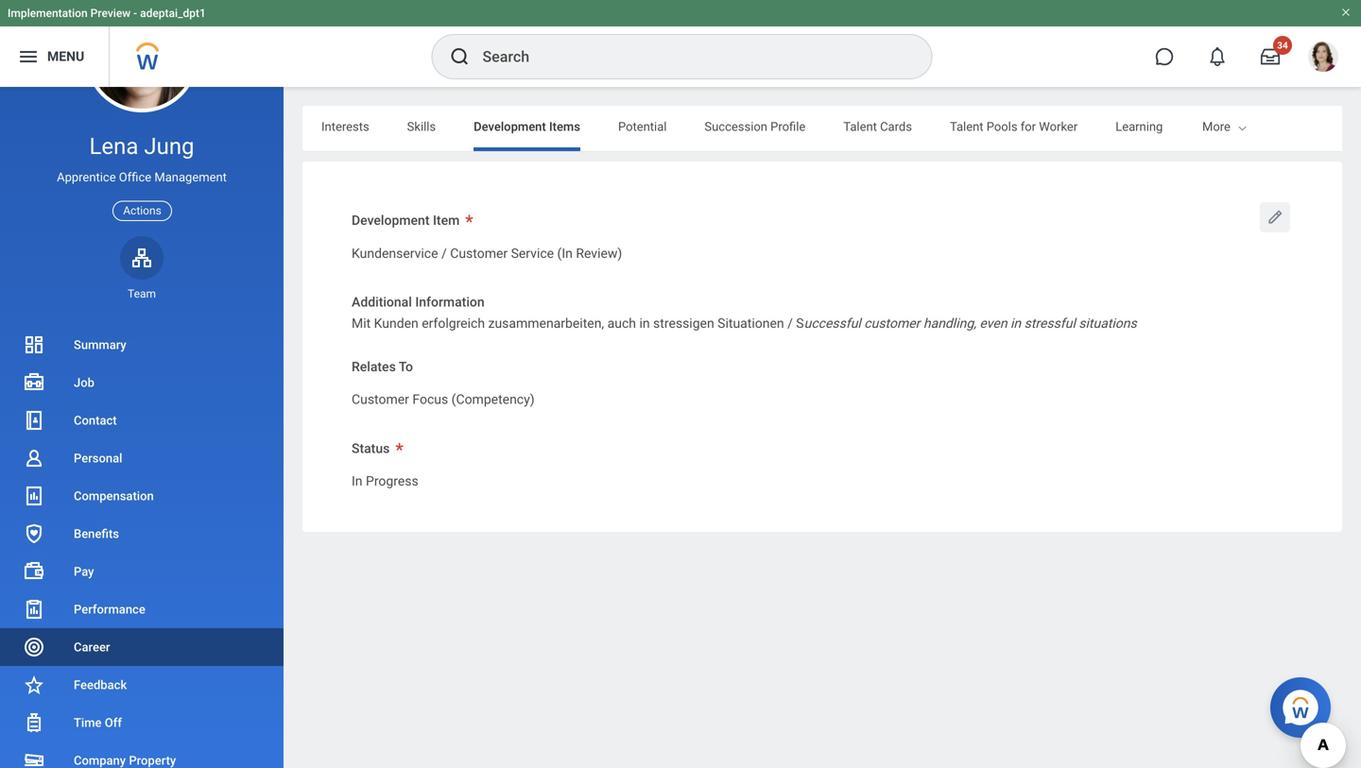 Task type: describe. For each thing, give the bounding box(es) containing it.
adeptai_dpt1
[[140, 7, 206, 20]]

compensation image
[[23, 485, 45, 508]]

summary image
[[23, 334, 45, 356]]

auch
[[608, 316, 636, 332]]

in progress
[[352, 474, 419, 489]]

mit
[[352, 316, 371, 332]]

performance
[[74, 603, 145, 617]]

justify image
[[17, 45, 40, 68]]

stressigen
[[653, 316, 714, 332]]

tab list containing interests
[[303, 106, 1361, 151]]

benefits
[[74, 527, 119, 541]]

-
[[133, 7, 137, 20]]

skills
[[407, 120, 436, 134]]

time off image
[[23, 712, 45, 735]]

talent cards
[[844, 120, 912, 134]]

34
[[1278, 40, 1288, 51]]

talent pools for worker
[[950, 120, 1078, 134]]

implementation preview -   adeptai_dpt1
[[8, 7, 206, 20]]

summary link
[[0, 326, 284, 364]]

job image
[[23, 372, 45, 394]]

contact image
[[23, 409, 45, 432]]

potential
[[618, 120, 667, 134]]

succession
[[705, 120, 768, 134]]

personal
[[74, 451, 122, 466]]

inbox large image
[[1261, 47, 1280, 66]]

navigation pane region
[[0, 0, 284, 769]]

performance link
[[0, 591, 284, 629]]

job
[[74, 376, 94, 390]]

time off link
[[0, 704, 284, 742]]

list containing summary
[[0, 326, 284, 769]]

(in
[[557, 246, 573, 261]]

pay link
[[0, 553, 284, 591]]

search image
[[449, 45, 471, 68]]

in
[[352, 474, 363, 489]]

edit image
[[1266, 208, 1285, 227]]

menu button
[[0, 26, 109, 87]]

succession profile
[[705, 120, 806, 134]]

achievements
[[1201, 120, 1278, 134]]

/ inside the 'additional information mit kunden erfolgreich zusammenarbeiten, auch in stressigen situationen / s uccessful customer handling, even in stressful situations'
[[788, 316, 793, 332]]

company property
[[74, 754, 176, 768]]

pools
[[987, 120, 1018, 134]]

preview
[[90, 7, 131, 20]]

additional information mit kunden erfolgreich zusammenarbeiten, auch in stressigen situationen / s uccessful customer handling, even in stressful situations
[[352, 294, 1137, 332]]

off
[[105, 716, 122, 730]]

interests
[[321, 120, 369, 134]]

to
[[399, 359, 413, 375]]

career link
[[0, 629, 284, 667]]

office
[[119, 170, 151, 185]]

menu
[[47, 49, 84, 64]]

service
[[511, 246, 554, 261]]

zusammenarbeiten,
[[488, 316, 604, 332]]

management
[[154, 170, 227, 185]]

career image
[[23, 636, 45, 659]]

apprentice
[[57, 170, 116, 185]]

lena jung
[[89, 133, 194, 160]]

notifications large image
[[1208, 47, 1227, 66]]

development item
[[352, 213, 460, 228]]

customer focus (competency)
[[352, 392, 535, 408]]

company property link
[[0, 742, 284, 769]]

company property image
[[23, 750, 45, 769]]

lena
[[89, 133, 138, 160]]

review)
[[576, 246, 622, 261]]

close environment banner image
[[1341, 7, 1352, 18]]

company
[[74, 754, 126, 768]]

learning
[[1116, 120, 1163, 134]]

customer inside customer focus (competency) text field
[[352, 392, 409, 408]]

apprentice office management
[[57, 170, 227, 185]]

actions
[[123, 204, 161, 218]]

compensation link
[[0, 477, 284, 515]]

team lena jung element
[[120, 286, 164, 302]]

jung
[[144, 133, 194, 160]]

compensation
[[74, 489, 154, 503]]

team
[[128, 287, 156, 301]]

kunden
[[374, 316, 419, 332]]

relates
[[352, 359, 396, 375]]

status element
[[352, 462, 419, 496]]

development for development items
[[474, 120, 546, 134]]

pay
[[74, 565, 94, 579]]

cards
[[880, 120, 912, 134]]

more
[[1203, 120, 1231, 134]]

Customer Focus (Competency) text field
[[352, 381, 535, 414]]

talent for talent pools for worker
[[950, 120, 984, 134]]

actions button
[[113, 201, 172, 221]]



Task type: vqa. For each thing, say whether or not it's contained in the screenshot.
In Progress
yes



Task type: locate. For each thing, give the bounding box(es) containing it.
relates to
[[352, 359, 413, 375]]

2 talent from the left
[[950, 120, 984, 134]]

0 vertical spatial /
[[442, 246, 447, 261]]

in right even
[[1011, 316, 1021, 332]]

0 horizontal spatial /
[[442, 246, 447, 261]]

talent for talent cards
[[844, 120, 877, 134]]

job link
[[0, 364, 284, 402]]

1 vertical spatial /
[[788, 316, 793, 332]]

information
[[415, 294, 485, 310]]

development left "items"
[[474, 120, 546, 134]]

time off
[[74, 716, 122, 730]]

in
[[640, 316, 650, 332], [1011, 316, 1021, 332]]

personal link
[[0, 440, 284, 477]]

1 in from the left
[[640, 316, 650, 332]]

customer
[[864, 316, 920, 332]]

item
[[433, 213, 460, 228]]

talent left pools
[[950, 120, 984, 134]]

even
[[980, 316, 1007, 332]]

talent left the cards
[[844, 120, 877, 134]]

1 horizontal spatial /
[[788, 316, 793, 332]]

team link
[[120, 236, 164, 302]]

in right auch at top left
[[640, 316, 650, 332]]

In Progress text field
[[352, 463, 419, 495]]

career
[[74, 641, 110, 655]]

1 horizontal spatial in
[[1011, 316, 1021, 332]]

list
[[0, 326, 284, 769]]

benefits link
[[0, 515, 284, 553]]

development up kundenservice
[[352, 213, 430, 228]]

uccessful
[[804, 316, 861, 332]]

feedback image
[[23, 674, 45, 697]]

feedback
[[74, 678, 127, 693]]

/ down item
[[442, 246, 447, 261]]

for
[[1021, 120, 1036, 134]]

0 horizontal spatial talent
[[844, 120, 877, 134]]

property
[[129, 754, 176, 768]]

time
[[74, 716, 102, 730]]

development for development item
[[352, 213, 430, 228]]

34 button
[[1250, 36, 1292, 78]]

stressful
[[1024, 316, 1076, 332]]

customer down relates to
[[352, 392, 409, 408]]

0 horizontal spatial development
[[352, 213, 430, 228]]

1 horizontal spatial talent
[[950, 120, 984, 134]]

0 horizontal spatial customer
[[352, 392, 409, 408]]

items
[[549, 120, 580, 134]]

personal image
[[23, 447, 45, 470]]

progress
[[366, 474, 419, 489]]

contact link
[[0, 402, 284, 440]]

/
[[442, 246, 447, 261], [788, 316, 793, 332]]

profile
[[771, 120, 806, 134]]

handling,
[[924, 316, 977, 332]]

certifica
[[1316, 120, 1361, 134]]

2 in from the left
[[1011, 316, 1021, 332]]

talent
[[844, 120, 877, 134], [950, 120, 984, 134]]

1 vertical spatial development
[[352, 213, 430, 228]]

customer down item
[[450, 246, 508, 261]]

tab list
[[303, 106, 1361, 151]]

1 horizontal spatial development
[[474, 120, 546, 134]]

0 vertical spatial development
[[474, 120, 546, 134]]

1 horizontal spatial customer
[[450, 246, 508, 261]]

(competency)
[[452, 392, 535, 408]]

summary
[[74, 338, 126, 352]]

profile logan mcneil image
[[1308, 42, 1339, 76]]

customer
[[450, 246, 508, 261], [352, 392, 409, 408]]

erfolgreich
[[422, 316, 485, 332]]

1 talent from the left
[[844, 120, 877, 134]]

relates to element
[[352, 380, 535, 415]]

development item element
[[352, 233, 622, 268]]

pay image
[[23, 561, 45, 583]]

/ inside text box
[[442, 246, 447, 261]]

focus
[[413, 392, 448, 408]]

situations
[[1079, 316, 1137, 332]]

kundenservice / customer service (in review)
[[352, 246, 622, 261]]

contact
[[74, 414, 117, 428]]

situationen
[[718, 316, 784, 332]]

development items
[[474, 120, 580, 134]]

Search Workday  search field
[[483, 36, 893, 78]]

status
[[352, 441, 390, 457]]

0 horizontal spatial in
[[640, 316, 650, 332]]

1 vertical spatial customer
[[352, 392, 409, 408]]

feedback link
[[0, 667, 284, 704]]

menu banner
[[0, 0, 1361, 87]]

kundenservice
[[352, 246, 438, 261]]

/ left s
[[788, 316, 793, 332]]

Kundenservice / Customer Service (In Review) text field
[[352, 234, 622, 267]]

customer inside kundenservice / customer service (in review) text box
[[450, 246, 508, 261]]

view team image
[[130, 247, 153, 269]]

performance image
[[23, 598, 45, 621]]

benefits image
[[23, 523, 45, 546]]

worker
[[1039, 120, 1078, 134]]

additional
[[352, 294, 412, 310]]

0 vertical spatial customer
[[450, 246, 508, 261]]

development
[[474, 120, 546, 134], [352, 213, 430, 228]]

implementation
[[8, 7, 88, 20]]

s
[[796, 316, 804, 332]]



